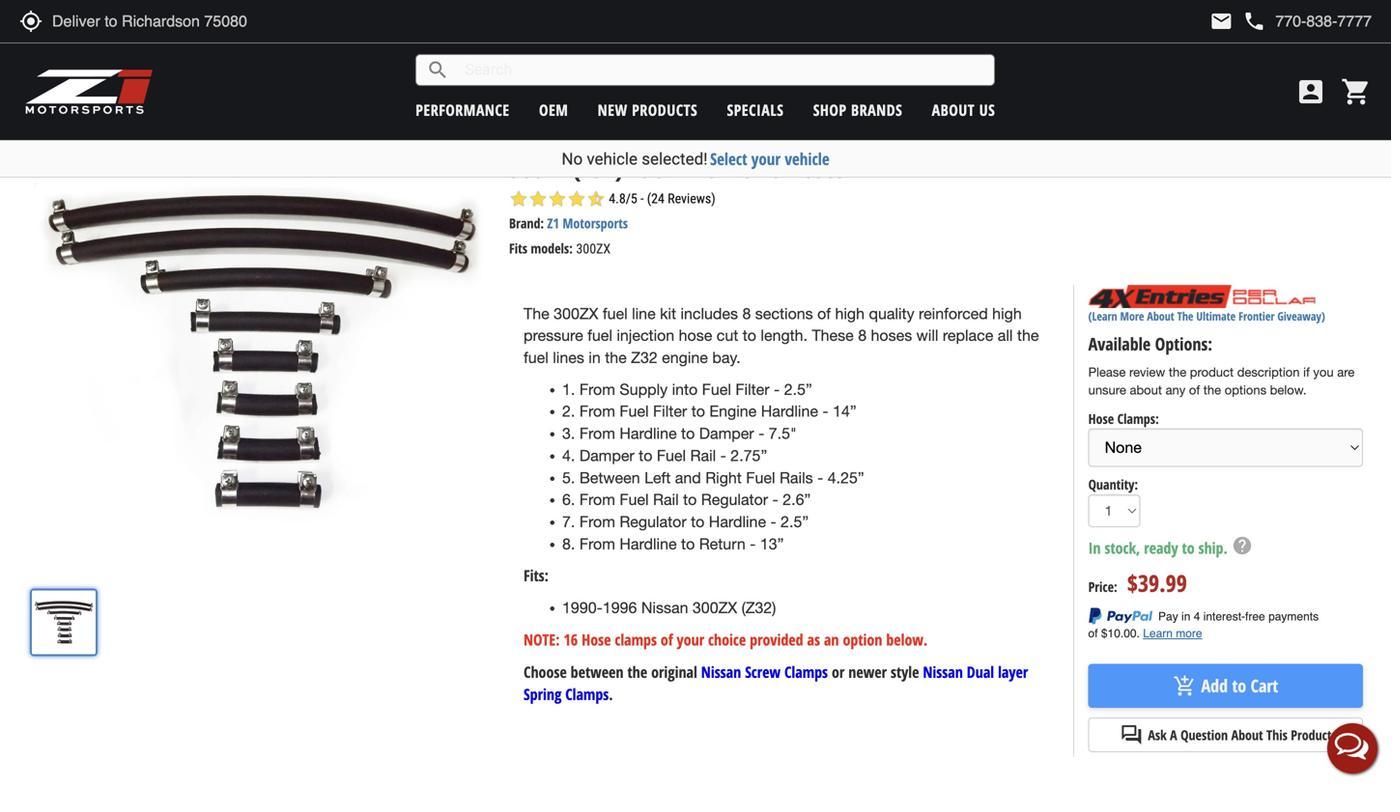 Task type: describe. For each thing, give the bounding box(es) containing it.
my_location
[[19, 10, 43, 33]]

or
[[832, 662, 845, 682]]

1 vertical spatial 2.5"
[[781, 513, 809, 531]]

brands
[[851, 100, 903, 120]]

frontier
[[1239, 308, 1275, 324]]

2.
[[562, 403, 575, 421]]

into
[[672, 381, 698, 399]]

to right add
[[1233, 674, 1247, 698]]

you
[[1314, 365, 1334, 380]]

1 high from the left
[[835, 305, 865, 323]]

phone
[[1243, 10, 1266, 33]]

the down product
[[1204, 383, 1222, 398]]

to up return
[[691, 513, 705, 531]]

to down into
[[692, 403, 705, 421]]

about us
[[932, 100, 996, 120]]

4.8/5 -
[[609, 191, 644, 207]]

2 high from the left
[[993, 305, 1022, 323]]

between
[[571, 662, 624, 682]]

to up the left
[[639, 447, 653, 465]]

nissan screw clamps link
[[701, 662, 828, 682]]

1990-1996 nissan 300zx (z32)
[[562, 599, 781, 617]]

ready
[[1144, 538, 1179, 558]]

- left 2.6"
[[773, 491, 779, 509]]

line
[[632, 305, 656, 323]]

(learn more about the ultimate frontier giveaway) available options: please review the product description if you are unsure about any of the options below.
[[1089, 308, 1355, 398]]

8 for includes
[[743, 305, 751, 323]]

clamps inside nissan dual layer spring clamps
[[566, 684, 609, 705]]

0 horizontal spatial filter
[[653, 403, 687, 421]]

- left 14"
[[823, 403, 829, 421]]

phone link
[[1243, 10, 1372, 33]]

search
[[426, 58, 450, 82]]

giveaway)
[[1278, 308, 1326, 324]]

cut
[[717, 327, 739, 345]]

4.
[[562, 447, 575, 465]]

nissan dual layer spring clamps link
[[524, 662, 1028, 705]]

about inside question_answer ask a question about this product
[[1232, 726, 1264, 745]]

fuel up the left
[[657, 447, 686, 465]]

2 star from the left
[[529, 190, 548, 209]]

price:
[[1089, 578, 1118, 596]]

right
[[706, 469, 742, 487]]

the down clamps
[[628, 662, 648, 682]]

in
[[1089, 538, 1101, 558]]

shop
[[813, 100, 847, 120]]

oem link
[[539, 100, 569, 120]]

1 horizontal spatial hose
[[1089, 409, 1114, 428]]

1990-
[[562, 599, 603, 617]]

question_answer ask a question about this product
[[1120, 724, 1332, 747]]

more
[[1120, 308, 1145, 324]]

in stock, ready to ship. help
[[1089, 535, 1253, 558]]

reinforced
[[919, 305, 988, 323]]

shop brands link
[[813, 100, 903, 120]]

300zx up brand:
[[509, 151, 567, 185]]

rails
[[780, 469, 813, 487]]

the inside the 300zx fuel line kit includes 8 sections of high quality reinforced high pressure fuel injection hose cut to length. these 8 hoses will replace all the fuel lines in the z32 engine bay.
[[524, 305, 550, 323]]

5 from from the top
[[580, 513, 615, 531]]

the inside (learn more about the ultimate frontier giveaway) available options: please review the product description if you are unsure about any of the options below.
[[1178, 308, 1194, 324]]

4 from from the top
[[580, 491, 615, 509]]

the right all
[[1017, 327, 1039, 345]]

and
[[675, 469, 701, 487]]

mail
[[1210, 10, 1233, 33]]

an
[[824, 629, 839, 650]]

original
[[651, 662, 698, 682]]

4 star from the left
[[567, 190, 587, 209]]

description
[[1238, 365, 1300, 380]]

6.
[[562, 491, 575, 509]]

about us link
[[932, 100, 996, 120]]

performance link
[[416, 100, 510, 120]]

options
[[1225, 383, 1267, 398]]

1 horizontal spatial rail
[[690, 447, 716, 465]]

hardline up return
[[709, 513, 766, 531]]

clamps
[[615, 629, 657, 650]]

1 vertical spatial regulator
[[620, 513, 687, 531]]

Search search field
[[450, 55, 995, 85]]

this
[[1267, 726, 1288, 745]]

- inside 300zx (z32) fuel line kit - 8 hoses star star star star star_half 4.8/5 - (24 reviews) brand: z1 motorsports fits models: 300zx
[[756, 151, 764, 185]]

2 horizontal spatial 8
[[858, 327, 867, 345]]

- right rails
[[818, 469, 824, 487]]

ask
[[1148, 726, 1167, 745]]

a
[[1170, 726, 1178, 745]]

0 horizontal spatial below.
[[886, 629, 928, 650]]

3.
[[562, 425, 575, 443]]

oem
[[539, 100, 569, 120]]

0 horizontal spatial about
[[932, 100, 975, 120]]

300zx (z32) fuel line kit - 8 hoses star star star star star_half 4.8/5 - (24 reviews) brand: z1 motorsports fits models: 300zx
[[509, 151, 845, 258]]

option
[[843, 629, 883, 650]]

add
[[1202, 674, 1228, 698]]

pressure
[[524, 327, 583, 345]]

injection
[[617, 327, 675, 345]]

$39.99
[[1128, 568, 1187, 599]]

300zx down "motorsports"
[[576, 241, 611, 257]]

4.25"
[[828, 469, 865, 487]]

0 vertical spatial 2.5"
[[784, 381, 812, 399]]

choice
[[708, 629, 746, 650]]

note:
[[524, 629, 560, 650]]

star_half
[[587, 190, 606, 209]]

14"
[[833, 403, 857, 421]]

about inside (learn more about the ultimate frontier giveaway) available options: please review the product description if you are unsure about any of the options below.
[[1147, 308, 1175, 324]]

shopping_cart link
[[1336, 76, 1372, 107]]

7.5"
[[769, 425, 797, 443]]

between
[[580, 469, 640, 487]]

1 horizontal spatial vehicle
[[785, 148, 830, 170]]

2 vertical spatial fuel
[[524, 349, 549, 367]]

1996
[[603, 599, 637, 617]]

quality
[[869, 305, 915, 323]]

2 vertical spatial of
[[661, 629, 673, 650]]

fuel up engine at the right bottom
[[702, 381, 731, 399]]

note: 16 hose clamps of your choice provided as an option below.
[[524, 629, 928, 650]]

shopping_cart
[[1341, 76, 1372, 107]]

please
[[1089, 365, 1126, 380]]

3 from from the top
[[580, 425, 615, 443]]

about
[[1130, 383, 1162, 398]]

any
[[1166, 383, 1186, 398]]

includes
[[681, 305, 738, 323]]

performance
[[416, 100, 510, 120]]

z32
[[631, 349, 658, 367]]

to up and
[[681, 425, 695, 443]]

hose clamps:
[[1089, 409, 1159, 428]]

300zx up note: 16 hose clamps of your choice provided as an option below. at the bottom
[[693, 599, 737, 617]]

z1
[[547, 214, 559, 233]]

kit
[[660, 305, 676, 323]]

products
[[632, 100, 698, 120]]

7.
[[562, 513, 575, 531]]

dual
[[967, 662, 994, 682]]

1 vertical spatial damper
[[580, 447, 635, 465]]



Task type: locate. For each thing, give the bounding box(es) containing it.
1 vertical spatial fuel
[[588, 327, 613, 345]]

1 horizontal spatial nissan
[[701, 662, 741, 682]]

0 vertical spatial clamps
[[785, 662, 828, 682]]

0 horizontal spatial clamps
[[566, 684, 609, 705]]

0 vertical spatial hose
[[1089, 409, 1114, 428]]

2 from from the top
[[580, 403, 615, 421]]

the up the pressure
[[524, 305, 550, 323]]

to left ship.
[[1182, 538, 1195, 558]]

0 horizontal spatial the
[[524, 305, 550, 323]]

2 vertical spatial about
[[1232, 726, 1264, 745]]

your
[[752, 148, 781, 170], [677, 629, 705, 650]]

1 vertical spatial clamps
[[566, 684, 609, 705]]

clamps down between
[[566, 684, 609, 705]]

high up the these at top
[[835, 305, 865, 323]]

rail
[[690, 447, 716, 465], [653, 491, 679, 509]]

2 horizontal spatial nissan
[[923, 662, 963, 682]]

fuel
[[630, 151, 670, 185], [702, 381, 731, 399], [620, 403, 649, 421], [657, 447, 686, 465], [746, 469, 775, 487], [620, 491, 649, 509]]

1 horizontal spatial clamps
[[785, 662, 828, 682]]

0 vertical spatial your
[[752, 148, 781, 170]]

us
[[979, 100, 996, 120]]

8 inside 300zx (z32) fuel line kit - 8 hoses star star star star star_half 4.8/5 - (24 reviews) brand: z1 motorsports fits models: 300zx
[[770, 151, 782, 185]]

- up 13" on the right bottom of page
[[771, 513, 777, 531]]

vehicle inside "no vehicle selected! select your vehicle"
[[587, 149, 638, 169]]

0 horizontal spatial regulator
[[620, 513, 687, 531]]

- left 13" on the right bottom of page
[[750, 535, 756, 553]]

0 vertical spatial below.
[[1270, 383, 1307, 398]]

fuel up 4.8/5 -
[[630, 151, 670, 185]]

will
[[917, 327, 939, 345]]

1 horizontal spatial regulator
[[701, 491, 768, 509]]

of inside the 300zx fuel line kit includes 8 sections of high quality reinforced high pressure fuel injection hose cut to length. these 8 hoses will replace all the fuel lines in the z32 engine bay.
[[818, 305, 831, 323]]

mail link
[[1210, 10, 1233, 33]]

0 horizontal spatial (z32)
[[573, 151, 623, 185]]

0 vertical spatial fuel
[[603, 305, 628, 323]]

(z32) up the "provided"
[[742, 599, 776, 617]]

quantity:
[[1089, 475, 1138, 494]]

0 vertical spatial rail
[[690, 447, 716, 465]]

2 horizontal spatial about
[[1232, 726, 1264, 745]]

star
[[509, 190, 529, 209], [529, 190, 548, 209], [548, 190, 567, 209], [567, 190, 587, 209]]

2 horizontal spatial of
[[1189, 383, 1200, 398]]

below. up style
[[886, 629, 928, 650]]

1 vertical spatial filter
[[653, 403, 687, 421]]

below. down the if
[[1270, 383, 1307, 398]]

1 horizontal spatial the
[[1178, 308, 1194, 324]]

1.
[[562, 381, 575, 399]]

add_shopping_cart add to cart
[[1174, 674, 1279, 698]]

sections
[[755, 305, 813, 323]]

filter down into
[[653, 403, 687, 421]]

damper down engine at the right bottom
[[699, 425, 754, 443]]

select
[[710, 148, 748, 170]]

hoses
[[788, 151, 845, 185]]

1 horizontal spatial (z32)
[[742, 599, 776, 617]]

mail phone
[[1210, 10, 1266, 33]]

0 vertical spatial 8
[[770, 151, 782, 185]]

hose down unsure
[[1089, 409, 1114, 428]]

of right any
[[1189, 383, 1200, 398]]

selected!
[[642, 149, 708, 169]]

1 horizontal spatial below.
[[1270, 383, 1307, 398]]

all
[[998, 327, 1013, 345]]

0 horizontal spatial your
[[677, 629, 705, 650]]

fuel up in
[[588, 327, 613, 345]]

0 vertical spatial regulator
[[701, 491, 768, 509]]

shop brands
[[813, 100, 903, 120]]

(z32) up star_half
[[573, 151, 623, 185]]

0 horizontal spatial of
[[661, 629, 673, 650]]

about left us
[[932, 100, 975, 120]]

product
[[1291, 726, 1332, 745]]

0 vertical spatial of
[[818, 305, 831, 323]]

1 from from the top
[[580, 381, 615, 399]]

as
[[807, 629, 820, 650]]

hose right 16
[[582, 629, 611, 650]]

filter up engine at the right bottom
[[736, 381, 770, 399]]

nissan down note: 16 hose clamps of your choice provided as an option below. at the bottom
[[701, 662, 741, 682]]

1 horizontal spatial filter
[[736, 381, 770, 399]]

1 horizontal spatial of
[[818, 305, 831, 323]]

below.
[[1270, 383, 1307, 398], [886, 629, 928, 650]]

fuel inside 300zx (z32) fuel line kit - 8 hoses star star star star star_half 4.8/5 - (24 reviews) brand: z1 motorsports fits models: 300zx
[[630, 151, 670, 185]]

models:
[[531, 239, 573, 258]]

8 right includes
[[743, 305, 751, 323]]

fuel down the pressure
[[524, 349, 549, 367]]

(learn more about the ultimate frontier giveaway) link
[[1089, 308, 1326, 324]]

of inside (learn more about the ultimate frontier giveaway) available options: please review the product description if you are unsure about any of the options below.
[[1189, 383, 1200, 398]]

8
[[770, 151, 782, 185], [743, 305, 751, 323], [858, 327, 867, 345]]

provided
[[750, 629, 804, 650]]

hose
[[679, 327, 713, 345]]

of up the these at top
[[818, 305, 831, 323]]

1 horizontal spatial your
[[752, 148, 781, 170]]

- up right
[[721, 447, 727, 465]]

cart
[[1251, 674, 1279, 698]]

6 from from the top
[[580, 535, 615, 553]]

from down between
[[580, 491, 615, 509]]

regulator down right
[[701, 491, 768, 509]]

hardline
[[761, 403, 818, 421], [620, 425, 677, 443], [709, 513, 766, 531], [620, 535, 677, 553]]

0 vertical spatial about
[[932, 100, 975, 120]]

8 left hoses
[[858, 327, 867, 345]]

in
[[589, 349, 601, 367]]

2 vertical spatial 8
[[858, 327, 867, 345]]

0 horizontal spatial rail
[[653, 491, 679, 509]]

0 horizontal spatial high
[[835, 305, 865, 323]]

2.5" down 2.6"
[[781, 513, 809, 531]]

z1 motorsports logo image
[[24, 68, 154, 116]]

motorsports
[[563, 214, 628, 233]]

(z32) inside 300zx (z32) fuel line kit - 8 hoses star star star star star_half 4.8/5 - (24 reviews) brand: z1 motorsports fits models: 300zx
[[573, 151, 623, 185]]

hardline down the left
[[620, 535, 677, 553]]

add_shopping_cart
[[1174, 675, 1197, 698]]

vehicle down "shop"
[[785, 148, 830, 170]]

to inside in stock, ready to ship. help
[[1182, 538, 1195, 558]]

0 horizontal spatial 8
[[743, 305, 751, 323]]

1 horizontal spatial about
[[1147, 308, 1175, 324]]

0 vertical spatial damper
[[699, 425, 754, 443]]

these
[[812, 327, 854, 345]]

the
[[1017, 327, 1039, 345], [605, 349, 627, 367], [1169, 365, 1187, 380], [1204, 383, 1222, 398], [628, 662, 648, 682]]

(learn
[[1089, 308, 1118, 324]]

to down and
[[683, 491, 697, 509]]

2.6"
[[783, 491, 811, 509]]

1 star from the left
[[509, 190, 529, 209]]

the up options:
[[1178, 308, 1194, 324]]

kit
[[723, 151, 750, 185]]

regulator
[[701, 491, 768, 509], [620, 513, 687, 531]]

question
[[1181, 726, 1228, 745]]

clamps
[[785, 662, 828, 682], [566, 684, 609, 705]]

newer
[[849, 662, 887, 682]]

nissan inside nissan dual layer spring clamps
[[923, 662, 963, 682]]

0 vertical spatial filter
[[736, 381, 770, 399]]

nissan dual layer spring clamps
[[524, 662, 1028, 705]]

fuel down supply
[[620, 403, 649, 421]]

rail down the left
[[653, 491, 679, 509]]

fits
[[509, 239, 528, 258]]

choose between the original nissan screw clamps or newer style
[[524, 662, 923, 682]]

to inside the 300zx fuel line kit includes 8 sections of high quality reinforced high pressure fuel injection hose cut to length. these 8 hoses will replace all the fuel lines in the z32 engine bay.
[[743, 327, 757, 345]]

1 vertical spatial of
[[1189, 383, 1200, 398]]

2.5" up 7.5"
[[784, 381, 812, 399]]

below. inside (learn more about the ultimate frontier giveaway) available options: please review the product description if you are unsure about any of the options below.
[[1270, 383, 1307, 398]]

nissan
[[642, 599, 688, 617], [701, 662, 741, 682], [923, 662, 963, 682]]

the right in
[[605, 349, 627, 367]]

1 vertical spatial (z32)
[[742, 599, 776, 617]]

1 vertical spatial 8
[[743, 305, 751, 323]]

300zx inside the 300zx fuel line kit includes 8 sections of high quality reinforced high pressure fuel injection hose cut to length. these 8 hoses will replace all the fuel lines in the z32 engine bay.
[[554, 305, 599, 323]]

engine
[[710, 403, 757, 421]]

0 horizontal spatial vehicle
[[587, 149, 638, 169]]

the up any
[[1169, 365, 1187, 380]]

1 vertical spatial hose
[[582, 629, 611, 650]]

vehicle right no on the top left of the page
[[587, 149, 638, 169]]

8 for -
[[770, 151, 782, 185]]

300zx up the pressure
[[554, 305, 599, 323]]

from right 7.
[[580, 513, 615, 531]]

engine
[[662, 349, 708, 367]]

layer
[[998, 662, 1028, 682]]

- left 7.5"
[[759, 425, 765, 443]]

to left return
[[681, 535, 695, 553]]

hardline down supply
[[620, 425, 677, 443]]

0 horizontal spatial damper
[[580, 447, 635, 465]]

regulator down the left
[[620, 513, 687, 531]]

0 horizontal spatial nissan
[[642, 599, 688, 617]]

of right clamps
[[661, 629, 673, 650]]

new
[[598, 100, 628, 120]]

1 horizontal spatial high
[[993, 305, 1022, 323]]

your up the 'original' on the bottom of page
[[677, 629, 705, 650]]

high up all
[[993, 305, 1022, 323]]

8 right kit
[[770, 151, 782, 185]]

question_answer
[[1120, 724, 1144, 747]]

if
[[1304, 365, 1310, 380]]

hose
[[1089, 409, 1114, 428], [582, 629, 611, 650]]

1. from supply into fuel filter - 2.5" 2. from fuel filter to engine hardline - 14" 3. from hardline to damper - 7.5" 4. damper to fuel rail - 2.75" 5. between left and right fuel rails - 4.25" 6. from fuel rail to regulator - 2.6" 7. from regulator to hardline - 2.5" 8. from hardline to return - 13"
[[562, 381, 865, 553]]

about left this
[[1232, 726, 1264, 745]]

your right kit
[[752, 148, 781, 170]]

from right '2.'
[[580, 403, 615, 421]]

the
[[524, 305, 550, 323], [1178, 308, 1194, 324]]

to right cut
[[743, 327, 757, 345]]

1 horizontal spatial damper
[[699, 425, 754, 443]]

from right 1.
[[580, 381, 615, 399]]

damper up between
[[580, 447, 635, 465]]

rail up and
[[690, 447, 716, 465]]

fuel down 2.75"
[[746, 469, 775, 487]]

style
[[891, 662, 919, 682]]

account_box link
[[1291, 76, 1332, 107]]

from right 3.
[[580, 425, 615, 443]]

line
[[676, 151, 717, 185]]

1 vertical spatial below.
[[886, 629, 928, 650]]

1 vertical spatial about
[[1147, 308, 1175, 324]]

nissan up clamps
[[642, 599, 688, 617]]

bay.
[[713, 349, 741, 367]]

the 300zx fuel line kit includes 8 sections of high quality reinforced high pressure fuel injection hose cut to length. these 8 hoses will replace all the fuel lines in the z32 engine bay.
[[524, 305, 1039, 367]]

2.75"
[[731, 447, 768, 465]]

nissan left dual
[[923, 662, 963, 682]]

1 vertical spatial your
[[677, 629, 705, 650]]

- up 7.5"
[[774, 381, 780, 399]]

account_box
[[1296, 76, 1327, 107]]

from right 8.
[[580, 535, 615, 553]]

0 horizontal spatial hose
[[582, 629, 611, 650]]

fuel left line
[[603, 305, 628, 323]]

review
[[1130, 365, 1166, 380]]

clamps left or
[[785, 662, 828, 682]]

1 horizontal spatial 8
[[770, 151, 782, 185]]

lines
[[553, 349, 584, 367]]

1 vertical spatial rail
[[653, 491, 679, 509]]

help
[[1232, 535, 1253, 556]]

supply
[[620, 381, 668, 399]]

left
[[645, 469, 671, 487]]

0 vertical spatial (z32)
[[573, 151, 623, 185]]

3 star from the left
[[548, 190, 567, 209]]

product
[[1190, 365, 1234, 380]]

clamps:
[[1118, 409, 1159, 428]]

about right more
[[1147, 308, 1175, 324]]

choose
[[524, 662, 567, 682]]

hardline up 7.5"
[[761, 403, 818, 421]]

price: $39.99
[[1089, 568, 1187, 599]]

.
[[609, 684, 613, 705]]

length.
[[761, 327, 808, 345]]

fuel down the left
[[620, 491, 649, 509]]

- right kit
[[756, 151, 764, 185]]

about
[[932, 100, 975, 120], [1147, 308, 1175, 324], [1232, 726, 1264, 745]]

fuel
[[603, 305, 628, 323], [588, 327, 613, 345], [524, 349, 549, 367]]

no
[[562, 149, 583, 169]]

replace
[[943, 327, 994, 345]]



Task type: vqa. For each thing, say whether or not it's contained in the screenshot.
topmost Front
no



